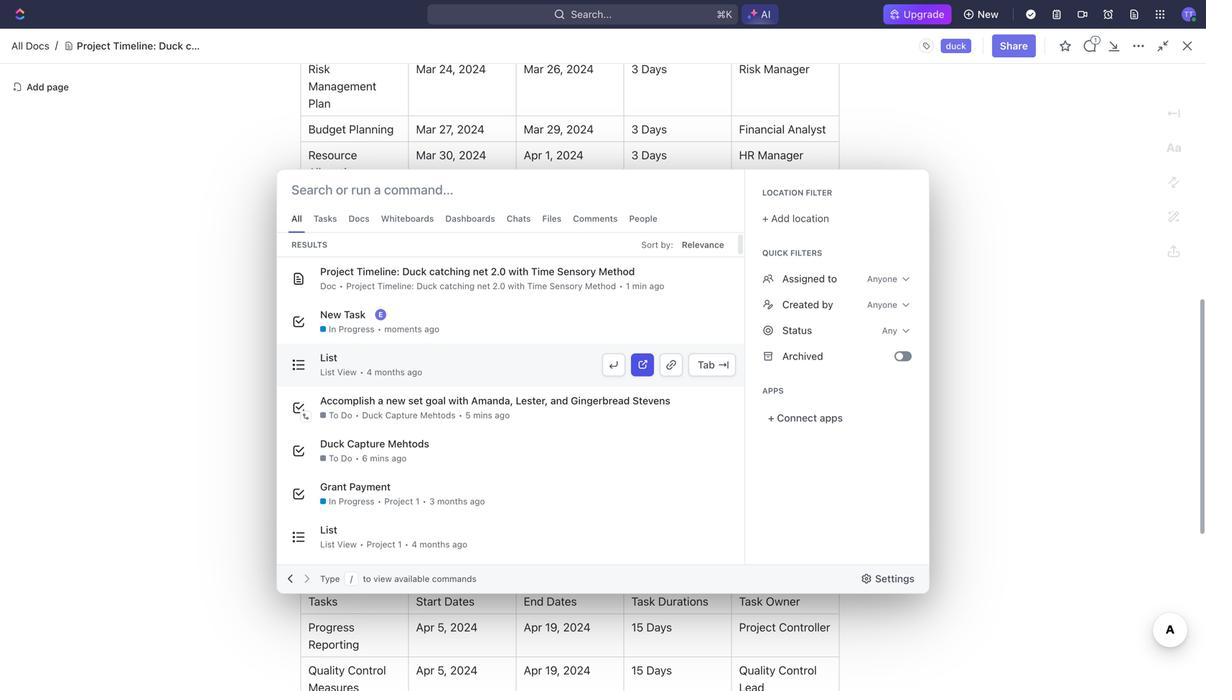 Task type: describe. For each thing, give the bounding box(es) containing it.
3 list from the top
[[320, 524, 338, 536]]

duck down whiteboards
[[403, 266, 427, 278]]

people
[[630, 214, 658, 224]]

days for risk manager
[[642, 62, 667, 76]]

apr 2, 2024
[[416, 209, 478, 222]]

1 vertical spatial 4
[[412, 540, 417, 550]]

apr 5, 2024 for progress reporting
[[416, 621, 478, 635]]

quick filters
[[763, 249, 823, 258]]

days for r&d team lead
[[642, 350, 668, 364]]

them
[[408, 110, 432, 122]]

0 vertical spatial created
[[799, 142, 831, 152]]

comments
[[573, 214, 618, 224]]

new for new task
[[320, 309, 341, 321]]

1 horizontal spatial docs
[[349, 214, 370, 224]]

docs inside all docs link
[[26, 40, 49, 52]]

whiteboards
[[381, 214, 434, 224]]

0 vertical spatial mehtods
[[420, 411, 456, 421]]

27,
[[439, 122, 454, 136]]

all docs link
[[11, 40, 49, 52]]

of
[[739, 95, 749, 107]]

0 vertical spatial for
[[496, 95, 509, 107]]

development for design and development
[[309, 367, 378, 381]]

0 vertical spatial by
[[834, 142, 843, 152]]

1 vertical spatial 2.0
[[493, 281, 506, 291]]

assurance
[[740, 411, 794, 424]]

manager for hr manager
[[758, 148, 804, 162]]

14,
[[438, 436, 453, 450]]

0 vertical spatial sensory
[[558, 266, 596, 278]]

2 list from the top
[[320, 367, 335, 378]]

share
[[1001, 40, 1029, 52]]

available
[[395, 574, 430, 584]]

r&d team lead
[[740, 350, 822, 364]]

prototype testing
[[309, 393, 401, 407]]

apr 5, 2024 for quality control measures
[[416, 664, 478, 678]]

task up r&d on the right
[[740, 324, 763, 338]]

engineering
[[740, 436, 801, 450]]

project for grant payment
[[385, 497, 413, 507]]

types
[[448, 69, 495, 89]]

0 vertical spatial 2.0
[[491, 266, 506, 278]]

duck down 'a'
[[362, 411, 383, 421]]

project left controller
[[740, 621, 776, 635]]

resource
[[309, 148, 357, 162]]

1 vertical spatial created
[[783, 299, 820, 311]]

in for moments ago
[[329, 324, 336, 334]]

like
[[481, 110, 497, 122]]

stevens
[[633, 395, 671, 407]]

monitoring and controlling phase
[[313, 562, 514, 578]]

0 vertical spatial project timeline: duck catching net 2.0 with time sensory method
[[320, 266, 635, 278]]

task up project controller at the bottom
[[740, 595, 763, 609]]

days for project controller
[[647, 621, 672, 635]]

duck up moments ago
[[417, 281, 438, 291]]

to view available commands
[[363, 574, 477, 584]]

to down prototype
[[329, 411, 339, 421]]

status
[[783, 325, 813, 337]]

control for quality control lead
[[779, 664, 817, 678]]

and right lester,
[[551, 395, 569, 407]]

used
[[471, 95, 493, 107]]

tasks down new task
[[309, 324, 338, 338]]

chats
[[507, 214, 531, 224]]

quality assurance mgr
[[740, 393, 818, 424]]

quick
[[763, 249, 789, 258]]

start for 11,
[[416, 324, 442, 338]]

to right the assigned
[[828, 273, 838, 285]]

Search or run a command… text field
[[292, 181, 468, 199]]

location
[[793, 213, 830, 224]]

1 min ago
[[626, 281, 665, 291]]

budget
[[309, 122, 346, 136]]

apr 14, 2024
[[416, 436, 483, 450]]

0 vertical spatial months
[[375, 367, 405, 378]]

apr 4, 2024
[[524, 209, 586, 222]]

mins for 6
[[370, 454, 389, 464]]

3 months ago
[[430, 497, 485, 507]]

days for hr manager
[[642, 148, 667, 162]]

3 for apr 13, 2024
[[632, 393, 639, 407]]

duck up refinement
[[320, 438, 345, 450]]

development for final product development
[[309, 497, 378, 510]]

files
[[543, 214, 562, 224]]

+ for + add location
[[763, 213, 769, 224]]

add page
[[27, 82, 69, 92]]

budget planning
[[309, 122, 394, 136]]

1 vertical spatial 4 months ago
[[412, 540, 468, 550]]

days for quality control lead
[[647, 664, 672, 678]]

planning
[[349, 122, 394, 136]]

strategy
[[309, 183, 353, 196]]

3 for apr 1, 2024
[[632, 148, 639, 162]]

risk for risk manager
[[740, 62, 761, 76]]

0 horizontal spatial add
[[27, 82, 44, 92]]

project for project timeline: duck catching net 2.0 with time sensory method
[[346, 281, 375, 291]]

19, for progress reporting
[[546, 621, 560, 635]]

1 vertical spatial timeline:
[[378, 281, 414, 291]]

in progress for moments ago
[[329, 324, 375, 334]]

0 vertical spatial method
[[599, 266, 635, 278]]

mins for 5
[[473, 411, 493, 421]]

people,
[[586, 110, 621, 122]]

mar 24, 2024
[[416, 62, 486, 76]]

to up grant
[[329, 454, 339, 464]]

1 vertical spatial method
[[585, 281, 616, 291]]

days for financial analyst
[[642, 122, 667, 136]]

2,
[[438, 209, 448, 222]]

owner for team
[[766, 324, 801, 338]]

days for quality assurance mgr
[[642, 393, 667, 407]]

new button
[[958, 3, 1008, 26]]

0 vertical spatial time
[[532, 266, 555, 278]]

a
[[378, 395, 384, 407]]

plan inside risk management plan
[[309, 97, 331, 110]]

task inside task types tasks can be used for anything in clickup. customize names and icons of tasks to use them for things like epics, customers, people, invoices, 1on1s.
[[408, 69, 444, 89]]

quality for quality control lead
[[740, 664, 776, 678]]

mar for mar 26, 2024
[[524, 62, 544, 76]]

0 vertical spatial capture
[[386, 411, 418, 421]]

workspace
[[67, 61, 119, 73]]

risk management plan
[[309, 62, 380, 110]]

1 vertical spatial add
[[772, 213, 790, 224]]

dashboards
[[446, 214, 496, 224]]

settings
[[876, 573, 915, 585]]

0 vertical spatial 4
[[367, 367, 372, 378]]

location
[[763, 188, 804, 198]]

task owner for project
[[740, 595, 801, 609]]

3 for mar 26, 2024
[[632, 62, 639, 76]]

lester,
[[516, 395, 548, 407]]

grant payment
[[320, 481, 391, 493]]

goal
[[426, 395, 446, 407]]

0 vertical spatial with
[[509, 266, 529, 278]]

0 vertical spatial 4 months ago
[[367, 367, 423, 378]]

quality control lead
[[740, 664, 820, 692]]

mar for mar 24, 2024
[[416, 62, 436, 76]]

testing
[[363, 393, 401, 407]]

3 for mar 29, 2024
[[632, 122, 639, 136]]

things
[[450, 110, 479, 122]]

all for all docs
[[11, 40, 23, 52]]

doc
[[320, 281, 337, 291]]

3 days for apr 4, 2024
[[632, 209, 667, 222]]

/
[[350, 574, 353, 584]]

task down the mar 30, 2024
[[440, 173, 464, 185]]

15 days for project
[[632, 621, 672, 635]]

view for project 1
[[337, 540, 357, 550]]

accomplish a new set goal with amanda, lester, and gingerbread stevens
[[320, 395, 671, 407]]

mar 29, 2024
[[524, 122, 594, 136]]

dates right end
[[547, 595, 577, 609]]

0 vertical spatial net
[[473, 266, 489, 278]]

19, for quality control measures
[[546, 664, 560, 678]]

1 vertical spatial time
[[528, 281, 547, 291]]

6 for 6 days
[[632, 350, 639, 364]]

refinement
[[309, 454, 368, 467]]

4,
[[546, 209, 556, 222]]

1 vertical spatial with
[[508, 281, 525, 291]]

back
[[29, 61, 52, 73]]

assigned to
[[783, 273, 838, 285]]

0 horizontal spatial for
[[434, 110, 447, 122]]

name
[[417, 142, 440, 152]]

all docs
[[11, 40, 49, 52]]

plan inside communication plan
[[309, 226, 331, 240]]

in progress for project 1
[[329, 497, 375, 507]]

by:
[[661, 240, 674, 250]]

design
[[309, 350, 345, 364]]

engineering manager
[[740, 436, 804, 467]]

quality control measures
[[309, 664, 389, 692]]

names
[[659, 95, 689, 107]]

assigned
[[783, 273, 826, 285]]

3 days for apr 1, 2024
[[632, 148, 667, 162]]

clickup
[[822, 217, 858, 228]]

communications
[[740, 209, 827, 222]]

a3t97 image
[[763, 351, 774, 362]]

days for communications lead
[[642, 209, 667, 222]]

1,
[[546, 148, 554, 162]]

3 days for mar 29, 2024
[[632, 122, 667, 136]]

any
[[883, 326, 898, 336]]

allocation
[[309, 166, 360, 179]]

and right /
[[382, 562, 404, 578]]

11,
[[438, 393, 451, 407]]

15 for project
[[632, 621, 644, 635]]

dates for 11,
[[445, 324, 475, 338]]

team for development
[[740, 497, 768, 510]]

3 for apr 4, 2024
[[632, 209, 639, 222]]

1 for list
[[398, 540, 402, 550]]

tasks up them
[[408, 95, 434, 107]]

do for duck
[[341, 454, 353, 464]]

mar for mar 30, 2024
[[416, 148, 436, 162]]

page
[[47, 82, 69, 92]]

financial analyst
[[740, 122, 827, 136]]

tab
[[698, 359, 715, 371]]

type
[[320, 574, 340, 584]]

1 vertical spatial mehtods
[[388, 438, 430, 450]]

start dates for 5,
[[416, 595, 475, 609]]

task types tasks can be used for anything in clickup. customize names and icons of tasks to use them for things like epics, customers, people, invoices, 1on1s.
[[408, 69, 809, 122]]

development inside development team
[[740, 480, 809, 493]]



Task type: locate. For each thing, give the bounding box(es) containing it.
location filter
[[763, 188, 833, 198]]

2 start from the top
[[416, 595, 442, 609]]

0 vertical spatial list view
[[320, 367, 357, 378]]

commands
[[432, 574, 477, 584]]

development inside final product development
[[309, 497, 378, 510]]

1 vertical spatial 6
[[362, 454, 368, 464]]

1 horizontal spatial risk
[[740, 62, 761, 76]]

1 vertical spatial phase
[[477, 562, 514, 578]]

4 months ago up new
[[367, 367, 423, 378]]

controlling
[[407, 562, 474, 578]]

1 vertical spatial 19,
[[546, 664, 560, 678]]

1 in progress from the top
[[329, 324, 375, 334]]

0 vertical spatial 15
[[632, 621, 644, 635]]

for up 27,
[[434, 110, 447, 122]]

sensory down files
[[550, 281, 583, 291]]

project down payment
[[385, 497, 413, 507]]

0 vertical spatial owner
[[766, 324, 801, 338]]

to inside task types tasks can be used for anything in clickup. customize names and icons of tasks to use them for things like epics, customers, people, invoices, 1on1s.
[[780, 95, 790, 107]]

0 vertical spatial docs
[[26, 40, 49, 52]]

new
[[386, 395, 406, 407]]

quality inside quality assurance mgr
[[740, 393, 776, 407]]

2 plan from the top
[[309, 226, 331, 240]]

apr 11, 2024
[[416, 393, 481, 407]]

1 5, from the top
[[438, 621, 447, 635]]

1 apr 5, 2024 from the top
[[416, 621, 478, 635]]

created down 'analyst'
[[799, 142, 831, 152]]

project up view
[[367, 540, 396, 550]]

0 vertical spatial lead
[[740, 226, 765, 240]]

development
[[309, 367, 378, 381], [740, 480, 809, 493], [309, 497, 378, 510]]

3 days for mar 26, 2024
[[632, 62, 667, 76]]

dates right moments ago
[[445, 324, 475, 338]]

+ add location
[[763, 213, 830, 224]]

in down new task
[[329, 324, 336, 334]]

do
[[341, 411, 353, 421], [341, 454, 353, 464]]

mar left 29,
[[524, 122, 544, 136]]

risk up of
[[740, 62, 761, 76]]

+ up engineering
[[769, 412, 775, 424]]

task down execution phase
[[344, 309, 366, 321]]

5,
[[438, 621, 447, 635], [438, 664, 447, 678]]

mar left 26,
[[524, 62, 544, 76]]

quality up assurance
[[740, 393, 776, 407]]

dates down commands
[[445, 595, 475, 609]]

in progress down new task
[[329, 324, 375, 334]]

project 1 for list
[[367, 540, 402, 550]]

1 3 days from the top
[[632, 62, 667, 76]]

2 risk from the left
[[740, 62, 761, 76]]

task owner up 'a3t97' image
[[740, 324, 801, 338]]

customers,
[[530, 110, 583, 122]]

to do for duck
[[329, 454, 353, 464]]

1 vertical spatial in
[[329, 324, 336, 334]]

2 19, from the top
[[546, 664, 560, 678]]

design and development
[[309, 350, 378, 381]]

back to workspace button
[[6, 56, 170, 79]]

list view for 4 months ago
[[320, 367, 357, 378]]

2 anyone from the top
[[868, 300, 898, 310]]

end dates
[[524, 595, 577, 609]]

1 vertical spatial apr 19, 2024
[[524, 664, 591, 678]]

2 to do from the top
[[329, 454, 353, 464]]

2 do from the top
[[341, 454, 353, 464]]

product down refinement
[[336, 480, 377, 493]]

1 vertical spatial all
[[292, 214, 302, 224]]

project for list
[[367, 540, 396, 550]]

1 vertical spatial do
[[341, 454, 353, 464]]

project timeline: duck catching net 2.0 with time sensory method
[[320, 266, 635, 278], [346, 281, 616, 291]]

1 vertical spatial created by
[[783, 299, 834, 311]]

1 owner from the top
[[766, 324, 801, 338]]

4 up monitoring and controlling phase
[[412, 540, 417, 550]]

1 vertical spatial months
[[437, 497, 468, 507]]

0 vertical spatial 5,
[[438, 621, 447, 635]]

1 vertical spatial docs
[[349, 214, 370, 224]]

6 days
[[632, 350, 668, 364]]

1 vertical spatial oqyu6 image
[[763, 299, 774, 311]]

1 vertical spatial plan
[[309, 226, 331, 240]]

months down the apr 14, 2024
[[437, 497, 468, 507]]

1 vertical spatial for
[[434, 110, 447, 122]]

do for accomplish
[[341, 411, 353, 421]]

control inside quality control lead
[[779, 664, 817, 678]]

project 1 down payment
[[385, 497, 420, 507]]

in up the 'customers,'
[[554, 95, 562, 107]]

for up the epics,
[[496, 95, 509, 107]]

anyone
[[868, 274, 898, 284], [868, 300, 898, 310]]

settings button
[[856, 568, 924, 591]]

2 progress from the top
[[339, 497, 375, 507]]

apps
[[763, 386, 784, 396]]

1 task owner from the top
[[740, 324, 801, 338]]

mins up payment
[[370, 454, 389, 464]]

0 vertical spatial in progress
[[329, 324, 375, 334]]

0 vertical spatial plan
[[309, 97, 331, 110]]

upgrade
[[904, 8, 945, 20]]

communications lead
[[740, 209, 830, 240]]

team inside development team
[[740, 497, 768, 510]]

manager up use
[[764, 62, 810, 76]]

apr 19, 2024 for quality control lead
[[524, 664, 591, 678]]

dates for 5,
[[445, 595, 475, 609]]

0 horizontal spatial 6
[[362, 454, 368, 464]]

1 list view from the top
[[320, 367, 357, 378]]

1 start dates from the top
[[416, 324, 475, 338]]

method up min
[[599, 266, 635, 278]]

+
[[763, 213, 769, 224], [769, 412, 775, 424]]

1 list from the top
[[320, 352, 338, 364]]

1 horizontal spatial 4
[[412, 540, 417, 550]]

sensory down comments
[[558, 266, 596, 278]]

resource allocation strategy
[[309, 148, 363, 196]]

sensory
[[558, 266, 596, 278], [550, 281, 583, 291]]

2 task owner from the top
[[740, 595, 801, 609]]

development down engineering manager
[[740, 480, 809, 493]]

owner up project controller at the bottom
[[766, 595, 801, 609]]

moments ago
[[385, 324, 440, 334]]

lead for control
[[740, 681, 765, 692]]

0 vertical spatial phase
[[376, 291, 413, 307]]

1 vertical spatial +
[[769, 412, 775, 424]]

mar for mar 27, 2024
[[416, 122, 436, 136]]

development down design on the bottom left of the page
[[309, 367, 378, 381]]

in for project 1
[[329, 497, 336, 507]]

15 for quality
[[632, 664, 644, 678]]

1 vertical spatial net
[[477, 281, 491, 291]]

and
[[692, 95, 709, 107], [348, 350, 367, 364], [551, 395, 569, 407], [382, 562, 404, 578]]

and inside task types tasks can be used for anything in clickup. customize names and icons of tasks to use them for things like epics, customers, people, invoices, 1on1s.
[[692, 95, 709, 107]]

start dates up 11,
[[416, 324, 475, 338]]

with
[[509, 266, 529, 278], [508, 281, 525, 291], [449, 395, 469, 407]]

5, for progress reporting
[[438, 621, 447, 635]]

quality up measures
[[309, 664, 345, 678]]

list up prototype
[[320, 352, 338, 364]]

project up doc
[[320, 266, 354, 278]]

1 vertical spatial project timeline: duck catching net 2.0 with time sensory method
[[346, 281, 616, 291]]

to do down "accomplish"
[[329, 411, 353, 421]]

1 15 from the top
[[632, 621, 644, 635]]

risk for risk management plan
[[309, 62, 330, 76]]

oqyu6 image for assigned
[[763, 273, 774, 285]]

2 15 from the top
[[632, 664, 644, 678]]

1 horizontal spatial phase
[[477, 562, 514, 578]]

1 vertical spatial duck capture mehtods
[[320, 438, 430, 450]]

in inside task types tasks can be used for anything in clickup. customize names and icons of tasks to use them for things like epics, customers, people, invoices, 1on1s.
[[554, 95, 562, 107]]

1
[[626, 281, 630, 291], [416, 497, 420, 507], [398, 540, 402, 550]]

owner
[[766, 324, 801, 338], [766, 595, 801, 609]]

2 vertical spatial with
[[449, 395, 469, 407]]

team right r&d on the right
[[766, 350, 794, 364]]

add down location
[[772, 213, 790, 224]]

catching
[[430, 266, 471, 278], [440, 281, 475, 291]]

list view
[[320, 367, 357, 378], [320, 540, 357, 550]]

risk up management
[[309, 62, 330, 76]]

1 progress from the top
[[339, 324, 375, 334]]

1 vertical spatial new
[[320, 309, 341, 321]]

1 vertical spatial sensory
[[550, 281, 583, 291]]

1 risk from the left
[[309, 62, 330, 76]]

mehtods up 6 mins ago in the bottom left of the page
[[388, 438, 430, 450]]

in
[[554, 95, 562, 107], [329, 324, 336, 334], [329, 497, 336, 507]]

4 list from the top
[[320, 540, 335, 550]]

new for new
[[978, 8, 999, 20]]

2 list view from the top
[[320, 540, 357, 550]]

1 plan from the top
[[309, 97, 331, 110]]

0 vertical spatial catching
[[430, 266, 471, 278]]

to do for accomplish
[[329, 411, 353, 421]]

0 horizontal spatial docs
[[26, 40, 49, 52]]

list view up monitoring
[[320, 540, 357, 550]]

1 vertical spatial team
[[740, 497, 768, 510]]

to do up grant
[[329, 454, 353, 464]]

view for 4 months ago
[[337, 367, 357, 378]]

dates
[[445, 324, 475, 338], [445, 595, 475, 609], [547, 595, 577, 609]]

4 months ago up controlling
[[412, 540, 468, 550]]

1 horizontal spatial control
[[779, 664, 817, 678]]

list view down design on the bottom left of the page
[[320, 367, 357, 378]]

+ down location
[[763, 213, 769, 224]]

control down controller
[[779, 664, 817, 678]]

tasks down strategy
[[314, 214, 337, 224]]

and inside design and development
[[348, 350, 367, 364]]

control up measures
[[348, 664, 386, 678]]

created by down 'analyst'
[[799, 142, 843, 152]]

list view for project 1
[[320, 540, 357, 550]]

0 vertical spatial mins
[[473, 411, 493, 421]]

management
[[309, 79, 377, 93]]

epics,
[[500, 110, 528, 122]]

mehtods
[[420, 411, 456, 421], [388, 438, 430, 450]]

1 vertical spatial view
[[337, 540, 357, 550]]

reporting
[[309, 638, 359, 652]]

mins right the 5
[[473, 411, 493, 421]]

1 to do from the top
[[329, 411, 353, 421]]

6
[[632, 350, 639, 364], [362, 454, 368, 464]]

1 vertical spatial mins
[[370, 454, 389, 464]]

1 15 days from the top
[[632, 621, 672, 635]]

1 oqyu6 image from the top
[[763, 273, 774, 285]]

2 15 days from the top
[[632, 664, 672, 678]]

sort by:
[[642, 240, 674, 250]]

1 vertical spatial owner
[[766, 595, 801, 609]]

3
[[632, 62, 639, 76], [632, 122, 639, 136], [632, 148, 639, 162], [632, 209, 639, 222], [632, 393, 639, 407], [430, 497, 435, 507]]

list up monitoring
[[320, 540, 335, 550]]

list down design on the bottom left of the page
[[320, 367, 335, 378]]

1 vertical spatial lead
[[797, 350, 822, 364]]

2 vertical spatial manager
[[740, 454, 785, 467]]

1 vertical spatial 5,
[[438, 664, 447, 678]]

to right back
[[55, 61, 64, 73]]

grant
[[320, 481, 347, 493]]

phase right commands
[[477, 562, 514, 578]]

mar for mar 29, 2024
[[524, 122, 544, 136]]

1 horizontal spatial add
[[772, 213, 790, 224]]

4 3 days from the top
[[632, 209, 667, 222]]

icons
[[712, 95, 737, 107]]

use
[[792, 95, 809, 107]]

1 vertical spatial product
[[336, 480, 377, 493]]

2 vertical spatial 1
[[398, 540, 402, 550]]

anyone for assigned to
[[868, 274, 898, 284]]

control for quality control measures
[[348, 664, 386, 678]]

start dates for 11,
[[416, 324, 475, 338]]

to right /
[[363, 574, 371, 584]]

13,
[[546, 393, 560, 407]]

2 3 days from the top
[[632, 122, 667, 136]]

tasks down the type
[[309, 595, 338, 609]]

can
[[437, 95, 454, 107]]

measures
[[309, 681, 359, 692]]

team down engineering manager
[[740, 497, 768, 510]]

execution
[[313, 291, 372, 307]]

lead up quick
[[740, 226, 765, 240]]

0 vertical spatial oqyu6 image
[[763, 273, 774, 285]]

method left min
[[585, 281, 616, 291]]

1 vertical spatial by
[[823, 299, 834, 311]]

0 vertical spatial new
[[978, 8, 999, 20]]

1 vertical spatial to do
[[329, 454, 353, 464]]

5, for quality control measures
[[438, 664, 447, 678]]

mar 26, 2024
[[524, 62, 594, 76]]

0 vertical spatial created by
[[799, 142, 843, 152]]

customize
[[607, 95, 656, 107]]

2 in progress from the top
[[329, 497, 375, 507]]

to inside button
[[55, 61, 64, 73]]

apr 5, 2024
[[416, 621, 478, 635], [416, 664, 478, 678]]

0 vertical spatial in
[[554, 95, 562, 107]]

0 horizontal spatial phase
[[376, 291, 413, 307]]

2 horizontal spatial 1
[[626, 281, 630, 291]]

5 mins ago
[[466, 411, 510, 421]]

29,
[[547, 122, 564, 136]]

start for 5,
[[416, 595, 442, 609]]

2 owner from the top
[[766, 595, 801, 609]]

0 vertical spatial +
[[763, 213, 769, 224]]

+ for + connect apps
[[769, 412, 775, 424]]

task left durations
[[632, 595, 656, 609]]

new inside button
[[978, 8, 999, 20]]

risk inside risk management plan
[[309, 62, 330, 76]]

mar left 30,
[[416, 148, 436, 162]]

duck capture mehtods up 6 mins ago in the bottom left of the page
[[320, 438, 430, 450]]

months
[[375, 367, 405, 378], [437, 497, 468, 507], [420, 540, 450, 550]]

start up the goal
[[416, 324, 442, 338]]

months up controlling
[[420, 540, 450, 550]]

15 days for quality
[[632, 664, 672, 678]]

months for grant payment
[[437, 497, 468, 507]]

0 horizontal spatial 1
[[398, 540, 402, 550]]

4
[[367, 367, 372, 378], [412, 540, 417, 550]]

1 vertical spatial anyone
[[868, 300, 898, 310]]

connect
[[778, 412, 818, 424]]

0 vertical spatial do
[[341, 411, 353, 421]]

product inside product refinement
[[309, 436, 350, 450]]

all for all
[[292, 214, 302, 224]]

project 1 up view
[[367, 540, 402, 550]]

1 vertical spatial progress
[[339, 497, 375, 507]]

sort
[[642, 240, 659, 250]]

progress for moments
[[339, 324, 375, 334]]

task owner for r&d
[[740, 324, 801, 338]]

to do
[[329, 411, 353, 421], [329, 454, 353, 464]]

filters
[[791, 249, 823, 258]]

new down execution
[[320, 309, 341, 321]]

control inside quality control measures
[[348, 664, 386, 678]]

1 horizontal spatial 6
[[632, 350, 639, 364]]

plan
[[309, 97, 331, 110], [309, 226, 331, 240]]

manager for risk manager
[[764, 62, 810, 76]]

lead down status
[[797, 350, 822, 364]]

manager down engineering
[[740, 454, 785, 467]]

1 vertical spatial start
[[416, 595, 442, 609]]

do down "accomplish"
[[341, 411, 353, 421]]

0 vertical spatial start dates
[[416, 324, 475, 338]]

manager inside engineering manager
[[740, 454, 785, 467]]

add down back
[[27, 82, 44, 92]]

0 horizontal spatial 4
[[367, 367, 372, 378]]

timeline: up execution phase
[[357, 266, 400, 278]]

tasks
[[408, 95, 434, 107], [751, 95, 778, 107], [314, 214, 337, 224], [309, 324, 338, 338], [309, 595, 338, 609]]

months up testing
[[375, 367, 405, 378]]

3 days for apr 13, 2024
[[632, 393, 667, 407]]

5 3 days from the top
[[632, 393, 667, 407]]

view up monitoring
[[337, 540, 357, 550]]

manager down 'financial analyst'
[[758, 148, 804, 162]]

created by
[[799, 142, 843, 152], [783, 299, 834, 311]]

lead down project controller at the bottom
[[740, 681, 765, 692]]

0 vertical spatial project 1
[[385, 497, 420, 507]]

1 19, from the top
[[546, 621, 560, 635]]

1 vertical spatial 1
[[416, 497, 420, 507]]

1 start from the top
[[416, 324, 442, 338]]

to
[[55, 61, 64, 73], [780, 95, 790, 107], [828, 273, 838, 285], [329, 411, 339, 421], [329, 454, 339, 464], [363, 574, 371, 584]]

oqyu6 image
[[763, 273, 774, 285], [763, 299, 774, 311], [763, 325, 774, 337]]

2 apr 19, 2024 from the top
[[524, 664, 591, 678]]

mar
[[416, 62, 436, 76], [524, 62, 544, 76], [416, 122, 436, 136], [524, 122, 544, 136], [416, 148, 436, 162]]

2 view from the top
[[337, 540, 357, 550]]

capture up 6 mins ago in the bottom left of the page
[[347, 438, 385, 450]]

task up can at the left of page
[[408, 69, 444, 89]]

0 vertical spatial 19,
[[546, 621, 560, 635]]

anything
[[512, 95, 552, 107]]

project
[[320, 266, 354, 278], [346, 281, 375, 291], [385, 497, 413, 507], [367, 540, 396, 550], [740, 621, 776, 635]]

1 horizontal spatial 1
[[416, 497, 420, 507]]

1 view from the top
[[337, 367, 357, 378]]

1 vertical spatial start dates
[[416, 595, 475, 609]]

2 vertical spatial oqyu6 image
[[763, 325, 774, 337]]

mar left 24,
[[416, 62, 436, 76]]

net
[[473, 266, 489, 278], [477, 281, 491, 291]]

in down grant
[[329, 497, 336, 507]]

1 do from the top
[[341, 411, 353, 421]]

1 left min
[[626, 281, 630, 291]]

1 horizontal spatial for
[[496, 95, 509, 107]]

0 vertical spatial to do
[[329, 411, 353, 421]]

2 oqyu6 image from the top
[[763, 299, 774, 311]]

1 vertical spatial project 1
[[367, 540, 402, 550]]

capture down new
[[386, 411, 418, 421]]

for
[[496, 95, 509, 107], [434, 110, 447, 122]]

quality inside quality control measures
[[309, 664, 345, 678]]

3 3 days from the top
[[632, 148, 667, 162]]

oqyu6 image for created
[[763, 299, 774, 311]]

2 5, from the top
[[438, 664, 447, 678]]

team for r&d
[[766, 350, 794, 364]]

0 horizontal spatial all
[[11, 40, 23, 52]]

product up refinement
[[309, 436, 350, 450]]

task owner
[[740, 324, 801, 338], [740, 595, 801, 609]]

in progress down the grant payment
[[329, 497, 375, 507]]

lead inside quality control lead
[[740, 681, 765, 692]]

duck capture mehtods
[[362, 411, 456, 421], [320, 438, 430, 450]]

in progress
[[329, 324, 375, 334], [329, 497, 375, 507]]

payment
[[350, 481, 391, 493]]

1 horizontal spatial mins
[[473, 411, 493, 421]]

3 oqyu6 image from the top
[[763, 325, 774, 337]]

docs up back
[[26, 40, 49, 52]]

project 1 for grant payment
[[385, 497, 420, 507]]

1 apr 19, 2024 from the top
[[524, 621, 591, 635]]

1 vertical spatial capture
[[347, 438, 385, 450]]

1 for grant payment
[[416, 497, 420, 507]]

months for list
[[420, 540, 450, 550]]

be
[[456, 95, 468, 107]]

0 vertical spatial 1
[[626, 281, 630, 291]]

project right doc
[[346, 281, 375, 291]]

2 control from the left
[[779, 664, 817, 678]]

created by down assigned to
[[783, 299, 834, 311]]

manager for engineering manager
[[740, 454, 785, 467]]

0 vertical spatial manager
[[764, 62, 810, 76]]

0 vertical spatial timeline:
[[357, 266, 400, 278]]

and right design on the bottom left of the page
[[348, 350, 367, 364]]

15 days
[[632, 621, 672, 635], [632, 664, 672, 678]]

apr 19, 2024 for project controller
[[524, 621, 591, 635]]

task owner up project controller at the bottom
[[740, 595, 801, 609]]

monitoring
[[313, 562, 379, 578]]

0 vertical spatial add
[[27, 82, 44, 92]]

owner for controller
[[766, 595, 801, 609]]

1 vertical spatial manager
[[758, 148, 804, 162]]

duck
[[403, 266, 427, 278], [417, 281, 438, 291], [362, 411, 383, 421], [320, 438, 345, 450]]

quality for quality control measures
[[309, 664, 345, 678]]

1 vertical spatial catching
[[440, 281, 475, 291]]

r&d
[[740, 350, 763, 364]]

lead for team
[[797, 350, 822, 364]]

1 control from the left
[[348, 664, 386, 678]]

and left icons
[[692, 95, 709, 107]]

task
[[408, 69, 444, 89], [440, 173, 464, 185], [344, 309, 366, 321], [740, 324, 763, 338], [632, 595, 656, 609], [740, 595, 763, 609]]

1 left 3 months ago
[[416, 497, 420, 507]]

progress for project
[[339, 497, 375, 507]]

1 anyone from the top
[[868, 274, 898, 284]]

apr 19, 2024
[[524, 621, 591, 635], [524, 664, 591, 678]]

quality inside quality control lead
[[740, 664, 776, 678]]

gingerbread
[[571, 395, 630, 407]]

list down final product development on the bottom left of the page
[[320, 524, 338, 536]]

communication
[[309, 209, 390, 222]]

0 horizontal spatial risk
[[309, 62, 330, 76]]

0 vertical spatial duck capture mehtods
[[362, 411, 456, 421]]

lead inside communications lead
[[740, 226, 765, 240]]

6 for 6 mins ago
[[362, 454, 368, 464]]

0 horizontal spatial mins
[[370, 454, 389, 464]]

quality for quality assurance mgr
[[740, 393, 776, 407]]

2 start dates from the top
[[416, 595, 475, 609]]

end
[[524, 595, 544, 609]]

anyone for created by
[[868, 300, 898, 310]]

2 apr 5, 2024 from the top
[[416, 664, 478, 678]]

eloisefrancis23@gmail.com, , element
[[375, 309, 387, 321]]

tasks right of
[[751, 95, 778, 107]]

1 vertical spatial list view
[[320, 540, 357, 550]]

4 months ago
[[367, 367, 423, 378], [412, 540, 468, 550]]

apps
[[820, 412, 843, 424]]

product inside final product development
[[336, 480, 377, 493]]



Task type: vqa. For each thing, say whether or not it's contained in the screenshot.


